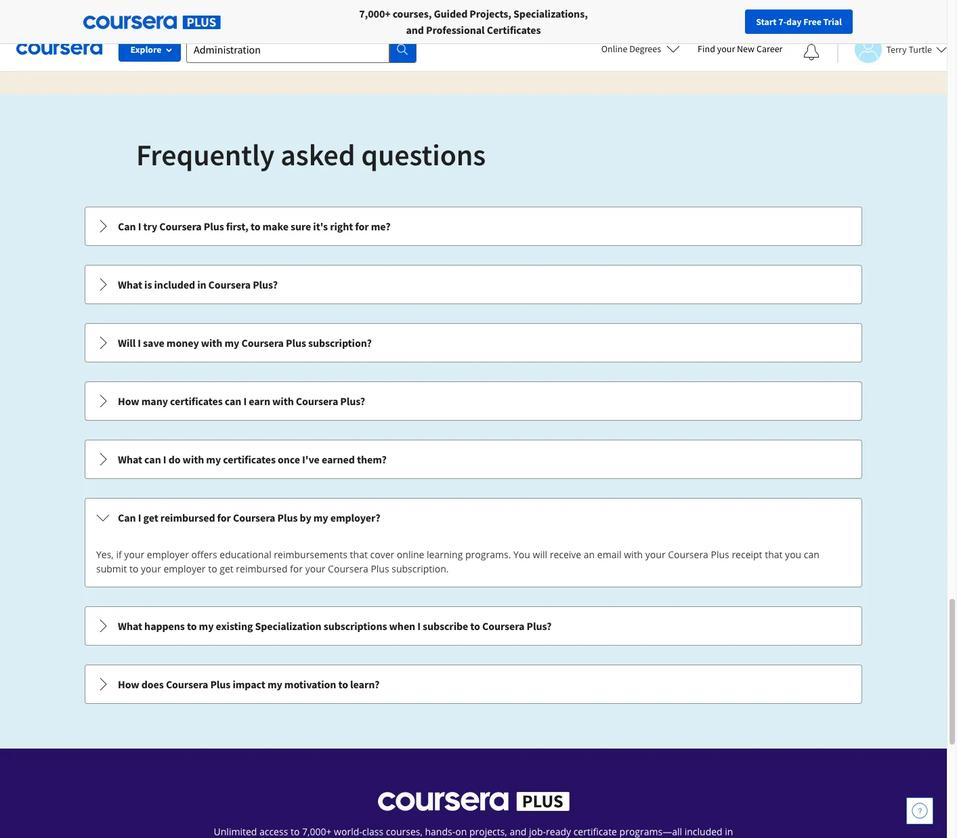 Task type: locate. For each thing, give the bounding box(es) containing it.
i
[[138, 220, 141, 233], [138, 336, 141, 350], [244, 394, 247, 408], [163, 453, 166, 466], [138, 511, 141, 525], [418, 619, 421, 633]]

can right you
[[804, 548, 820, 561]]

to right subscribe
[[471, 619, 480, 633]]

coursera right 'in'
[[208, 278, 251, 291]]

try
[[143, 220, 157, 233]]

employer down 'offers'
[[164, 563, 206, 575]]

for for universities
[[201, 7, 215, 20]]

how left does
[[118, 678, 139, 691]]

1 horizontal spatial can
[[225, 394, 242, 408]]

2 vertical spatial plus?
[[527, 619, 552, 633]]

0 vertical spatial can
[[118, 220, 136, 233]]

can
[[118, 220, 136, 233], [118, 511, 136, 525]]

by
[[300, 511, 312, 525]]

banner navigation
[[11, 0, 381, 37]]

that left you
[[765, 548, 783, 561]]

0 horizontal spatial can
[[144, 453, 161, 466]]

1 vertical spatial certificates
[[223, 453, 276, 466]]

impact
[[233, 678, 266, 691]]

email
[[598, 548, 622, 561]]

what for what is included in coursera plus?
[[118, 278, 142, 291]]

can
[[225, 394, 242, 408], [144, 453, 161, 466], [804, 548, 820, 561]]

with right do
[[183, 453, 204, 466]]

my right impact
[[268, 678, 282, 691]]

coursera inside what happens to my existing specialization subscriptions when i subscribe to coursera plus? dropdown button
[[483, 619, 525, 633]]

coursera
[[159, 220, 202, 233], [208, 278, 251, 291], [242, 336, 284, 350], [296, 394, 338, 408], [233, 511, 275, 525], [668, 548, 709, 561], [328, 563, 369, 575], [483, 619, 525, 633], [166, 678, 208, 691]]

1 horizontal spatial plus?
[[340, 394, 365, 408]]

what is included in coursera plus? button
[[85, 266, 862, 304]]

0 vertical spatial get
[[143, 511, 158, 525]]

1 vertical spatial coursera plus image
[[378, 792, 570, 811]]

can inside "dropdown button"
[[144, 453, 161, 466]]

certificates inside dropdown button
[[170, 394, 223, 408]]

show notifications image
[[804, 44, 820, 60]]

2 vertical spatial for
[[290, 563, 303, 575]]

list
[[83, 205, 864, 706]]

coursera left receipt
[[668, 548, 709, 561]]

1 for from the left
[[112, 7, 127, 20]]

degrees
[[630, 43, 662, 55]]

reimbursed down educational
[[236, 563, 288, 575]]

your right submit at the left bottom
[[141, 563, 161, 575]]

for businesses
[[112, 7, 179, 20]]

0 vertical spatial what
[[118, 278, 142, 291]]

certificates inside "dropdown button"
[[223, 453, 276, 466]]

what left is
[[118, 278, 142, 291]]

plus left impact
[[210, 678, 231, 691]]

0 vertical spatial for
[[355, 220, 369, 233]]

how inside dropdown button
[[118, 678, 139, 691]]

coursera right does
[[166, 678, 208, 691]]

certificates
[[170, 394, 223, 408], [223, 453, 276, 466]]

individuals link
[[16, 0, 96, 27]]

1 vertical spatial reimbursed
[[236, 563, 288, 575]]

coursera inside can i get reimbursed for coursera plus by my employer? dropdown button
[[233, 511, 275, 525]]

when
[[389, 619, 416, 633]]

my inside "dropdown button"
[[206, 453, 221, 466]]

that
[[350, 548, 368, 561], [765, 548, 783, 561]]

programs.
[[466, 548, 511, 561]]

for inside can i try coursera plus first, to make sure it's right for me? dropdown button
[[355, 220, 369, 233]]

1 horizontal spatial for
[[201, 7, 215, 20]]

1 horizontal spatial for
[[290, 563, 303, 575]]

i've
[[302, 453, 320, 466]]

0 horizontal spatial certificates
[[170, 394, 223, 408]]

coursera right earn
[[296, 394, 338, 408]]

start 7-day free trial button
[[746, 9, 853, 34]]

how many certificates can i earn with coursera plus? button
[[85, 382, 862, 420]]

2 for from the left
[[201, 7, 215, 20]]

day
[[787, 16, 802, 28]]

1 vertical spatial what
[[118, 453, 142, 466]]

for universities
[[201, 7, 271, 20]]

how
[[118, 394, 139, 408], [118, 678, 139, 691]]

what left do
[[118, 453, 142, 466]]

that left cover
[[350, 548, 368, 561]]

certificates left once
[[223, 453, 276, 466]]

2 horizontal spatial for
[[355, 220, 369, 233]]

coursera right try
[[159, 220, 202, 233]]

0 horizontal spatial for
[[112, 7, 127, 20]]

can left do
[[144, 453, 161, 466]]

right
[[330, 220, 353, 233]]

0 horizontal spatial coursera plus image
[[83, 16, 221, 29]]

projects,
[[470, 7, 512, 20]]

start 7-day free trial
[[757, 16, 842, 28]]

sure
[[291, 220, 311, 233]]

can up if
[[118, 511, 136, 525]]

plus?
[[253, 278, 278, 291], [340, 394, 365, 408], [527, 619, 552, 633]]

what inside "dropdown button"
[[118, 453, 142, 466]]

new
[[737, 43, 755, 55]]

my right do
[[206, 453, 221, 466]]

how left many
[[118, 394, 139, 408]]

1 horizontal spatial that
[[765, 548, 783, 561]]

coursera up earn
[[242, 336, 284, 350]]

1 horizontal spatial get
[[220, 563, 234, 575]]

asked
[[281, 136, 355, 174]]

what for what happens to my existing specialization subscriptions when i subscribe to coursera plus?
[[118, 619, 142, 633]]

professional
[[426, 23, 485, 37]]

2 how from the top
[[118, 678, 139, 691]]

how inside dropdown button
[[118, 394, 139, 408]]

with right email
[[624, 548, 643, 561]]

career
[[757, 43, 783, 55]]

2 what from the top
[[118, 453, 142, 466]]

1 how from the top
[[118, 394, 139, 408]]

1 vertical spatial plus?
[[340, 394, 365, 408]]

for down "reimbursements"
[[290, 563, 303, 575]]

for left me?
[[355, 220, 369, 233]]

what is included in coursera plus?
[[118, 278, 278, 291]]

certificates right many
[[170, 394, 223, 408]]

can left try
[[118, 220, 136, 233]]

learning
[[427, 548, 463, 561]]

2 horizontal spatial plus?
[[527, 619, 552, 633]]

what happens to my existing specialization subscriptions when i subscribe to coursera plus?
[[118, 619, 552, 633]]

to down 'offers'
[[208, 563, 217, 575]]

3 what from the top
[[118, 619, 142, 633]]

0 vertical spatial certificates
[[170, 394, 223, 408]]

explore
[[130, 43, 162, 56]]

my
[[225, 336, 240, 350], [206, 453, 221, 466], [314, 511, 328, 525], [199, 619, 214, 633], [268, 678, 282, 691]]

with inside "dropdown button"
[[183, 453, 204, 466]]

can inside dropdown button
[[225, 394, 242, 408]]

plus inside dropdown button
[[286, 336, 306, 350]]

1 vertical spatial get
[[220, 563, 234, 575]]

1 vertical spatial for
[[217, 511, 231, 525]]

1 what from the top
[[118, 278, 142, 291]]

how for how does coursera plus impact my motivation to learn?
[[118, 678, 139, 691]]

None search field
[[186, 36, 417, 63]]

1 vertical spatial can
[[118, 511, 136, 525]]

save
[[143, 336, 165, 350]]

what
[[118, 278, 142, 291], [118, 453, 142, 466], [118, 619, 142, 633]]

subscribe
[[423, 619, 468, 633]]

1 can from the top
[[118, 220, 136, 233]]

my right money
[[225, 336, 240, 350]]

2 vertical spatial what
[[118, 619, 142, 633]]

for up 'offers'
[[217, 511, 231, 525]]

my left existing
[[199, 619, 214, 633]]

1 vertical spatial how
[[118, 678, 139, 691]]

for
[[355, 220, 369, 233], [217, 511, 231, 525], [290, 563, 303, 575]]

0 horizontal spatial get
[[143, 511, 158, 525]]

with right earn
[[272, 394, 294, 408]]

employer?
[[331, 511, 381, 525]]

employer left 'offers'
[[147, 548, 189, 561]]

to
[[251, 220, 261, 233], [129, 563, 139, 575], [208, 563, 217, 575], [187, 619, 197, 633], [471, 619, 480, 633], [339, 678, 348, 691]]

for left the universities
[[201, 7, 215, 20]]

plus left 'first,'
[[204, 220, 224, 233]]

0 horizontal spatial for
[[217, 511, 231, 525]]

get inside the yes, if your employer offers educational reimbursements that cover online learning programs. you will receive an email with your coursera plus receipt that you can submit to your employer to get reimbursed for your coursera plus subscription.
[[220, 563, 234, 575]]

your
[[718, 43, 736, 55], [124, 548, 144, 561], [646, 548, 666, 561], [141, 563, 161, 575], [305, 563, 326, 575]]

plus left subscription?
[[286, 336, 306, 350]]

subscription?
[[308, 336, 372, 350]]

to right submit at the left bottom
[[129, 563, 139, 575]]

coursera up educational
[[233, 511, 275, 525]]

specialization
[[255, 619, 322, 633]]

0 horizontal spatial reimbursed
[[161, 511, 215, 525]]

money
[[167, 336, 199, 350]]

certificates
[[487, 23, 541, 37]]

in
[[197, 278, 206, 291]]

0 vertical spatial how
[[118, 394, 139, 408]]

find your new career
[[698, 43, 783, 55]]

to right 'first,'
[[251, 220, 261, 233]]

for inside can i get reimbursed for coursera plus by my employer? dropdown button
[[217, 511, 231, 525]]

1 vertical spatial can
[[144, 453, 161, 466]]

coursera plus image
[[83, 16, 221, 29], [378, 792, 570, 811]]

coursera right subscribe
[[483, 619, 525, 633]]

reimbursed up 'offers'
[[161, 511, 215, 525]]

my inside dropdown button
[[225, 336, 240, 350]]

2 can from the top
[[118, 511, 136, 525]]

what can i do with my certificates once i've earned them? button
[[85, 441, 862, 479]]

offers
[[191, 548, 217, 561]]

0 vertical spatial reimbursed
[[161, 511, 215, 525]]

you
[[786, 548, 802, 561]]

coursera inside the how many certificates can i earn with coursera plus? dropdown button
[[296, 394, 338, 408]]

how for how many certificates can i earn with coursera plus?
[[118, 394, 139, 408]]

for left businesses
[[112, 7, 127, 20]]

does
[[141, 678, 164, 691]]

0 horizontal spatial that
[[350, 548, 368, 561]]

0 vertical spatial employer
[[147, 548, 189, 561]]

2 horizontal spatial can
[[804, 548, 820, 561]]

governments
[[307, 7, 371, 20]]

1 horizontal spatial reimbursed
[[236, 563, 288, 575]]

how does coursera plus impact my motivation to learn? button
[[85, 666, 862, 704]]

get
[[143, 511, 158, 525], [220, 563, 234, 575]]

0 horizontal spatial plus?
[[253, 278, 278, 291]]

2 vertical spatial can
[[804, 548, 820, 561]]

1 horizontal spatial certificates
[[223, 453, 276, 466]]

will i save money with my coursera plus subscription?
[[118, 336, 372, 350]]

find your new career link
[[691, 41, 790, 58]]

can left earn
[[225, 394, 242, 408]]

what left the happens
[[118, 619, 142, 633]]

subscription.
[[392, 563, 449, 575]]

get inside dropdown button
[[143, 511, 158, 525]]

0 vertical spatial can
[[225, 394, 242, 408]]

1 that from the left
[[350, 548, 368, 561]]

for for businesses
[[112, 7, 127, 20]]

coursera down "reimbursements"
[[328, 563, 369, 575]]

reimbursed inside the yes, if your employer offers educational reimbursements that cover online learning programs. you will receive an email with your coursera plus receipt that you can submit to your employer to get reimbursed for your coursera plus subscription.
[[236, 563, 288, 575]]

subscriptions
[[324, 619, 387, 633]]

to left learn?
[[339, 678, 348, 691]]

coursera inside how does coursera plus impact my motivation to learn? dropdown button
[[166, 678, 208, 691]]

can i get reimbursed for coursera plus by my employer?
[[118, 511, 381, 525]]



Task type: describe. For each thing, give the bounding box(es) containing it.
list containing can i try coursera plus first, to make sure it's right for me?
[[83, 205, 864, 706]]

plus? inside dropdown button
[[340, 394, 365, 408]]

will i save money with my coursera plus subscription? button
[[85, 324, 862, 362]]

can i try coursera plus first, to make sure it's right for me? button
[[85, 207, 862, 245]]

7-
[[779, 16, 787, 28]]

what happens to my existing specialization subscriptions when i subscribe to coursera plus? button
[[85, 607, 862, 645]]

earned
[[322, 453, 355, 466]]

coursera inside will i save money with my coursera plus subscription? dropdown button
[[242, 336, 284, 350]]

happens
[[144, 619, 185, 633]]

plus left receipt
[[711, 548, 730, 561]]

you
[[514, 548, 531, 561]]

your right email
[[646, 548, 666, 561]]

my for coursera
[[225, 336, 240, 350]]

what can i do with my certificates once i've earned them?
[[118, 453, 387, 466]]

for inside the yes, if your employer offers educational reimbursements that cover online learning programs. you will receive an email with your coursera plus receipt that you can submit to your employer to get reimbursed for your coursera plus subscription.
[[290, 563, 303, 575]]

individuals
[[37, 7, 90, 20]]

what for what can i do with my certificates once i've earned them?
[[118, 453, 142, 466]]

specializations,
[[514, 7, 588, 20]]

frequently
[[136, 136, 275, 174]]

submit
[[96, 563, 127, 575]]

included
[[154, 278, 195, 291]]

how does coursera plus impact my motivation to learn?
[[118, 678, 380, 691]]

terry turtle button
[[838, 36, 948, 63]]

an
[[584, 548, 595, 561]]

learn?
[[350, 678, 380, 691]]

me?
[[371, 220, 391, 233]]

with right money
[[201, 336, 223, 350]]

guided
[[434, 7, 468, 20]]

is
[[144, 278, 152, 291]]

plus left by
[[278, 511, 298, 525]]

can i get reimbursed for coursera plus by my employer? button
[[85, 499, 862, 537]]

questions
[[361, 136, 486, 174]]

once
[[278, 453, 300, 466]]

coursera inside can i try coursera plus first, to make sure it's right for me? dropdown button
[[159, 220, 202, 233]]

online degrees
[[602, 43, 662, 55]]

if
[[116, 548, 122, 561]]

how many certificates can i earn with coursera plus?
[[118, 394, 365, 408]]

2 that from the left
[[765, 548, 783, 561]]

free
[[804, 16, 822, 28]]

online
[[397, 548, 425, 561]]

find
[[698, 43, 716, 55]]

motivation
[[285, 678, 336, 691]]

trial
[[824, 16, 842, 28]]

earn
[[249, 394, 270, 408]]

existing
[[216, 619, 253, 633]]

governments link
[[287, 0, 376, 27]]

educational
[[220, 548, 272, 561]]

yes, if your employer offers educational reimbursements that cover online learning programs. you will receive an email with your coursera plus receipt that you can submit to your employer to get reimbursed for your coursera plus subscription.
[[96, 548, 820, 575]]

with inside the yes, if your employer offers educational reimbursements that cover online learning programs. you will receive an email with your coursera plus receipt that you can submit to your employer to get reimbursed for your coursera plus subscription.
[[624, 548, 643, 561]]

i inside "dropdown button"
[[163, 453, 166, 466]]

many
[[141, 394, 168, 408]]

plus down cover
[[371, 563, 389, 575]]

online
[[602, 43, 628, 55]]

coursera inside what is included in coursera plus? dropdown button
[[208, 278, 251, 291]]

can for can i try coursera plus first, to make sure it's right for me?
[[118, 220, 136, 233]]

and
[[406, 23, 424, 37]]

What do you want to learn? text field
[[186, 36, 390, 63]]

yes,
[[96, 548, 114, 561]]

businesses
[[129, 7, 179, 20]]

your right if
[[124, 548, 144, 561]]

do
[[169, 453, 181, 466]]

0 vertical spatial coursera plus image
[[83, 16, 221, 29]]

it's
[[313, 220, 328, 233]]

them?
[[357, 453, 387, 466]]

7,000+ courses, guided projects, specializations, and professional certificates
[[359, 7, 588, 37]]

help center image
[[912, 803, 929, 819]]

coursera image
[[16, 38, 102, 60]]

make
[[263, 220, 289, 233]]

reimbursed inside dropdown button
[[161, 511, 215, 525]]

receive
[[550, 548, 582, 561]]

turtle
[[909, 43, 933, 55]]

first,
[[226, 220, 249, 233]]

my right by
[[314, 511, 328, 525]]

explore button
[[119, 37, 181, 62]]

will
[[533, 548, 548, 561]]

can for can i get reimbursed for coursera plus by my employer?
[[118, 511, 136, 525]]

1 vertical spatial employer
[[164, 563, 206, 575]]

my for certificates
[[206, 453, 221, 466]]

your right find
[[718, 43, 736, 55]]

my for motivation
[[268, 678, 282, 691]]

can inside the yes, if your employer offers educational reimbursements that cover online learning programs. you will receive an email with your coursera plus receipt that you can submit to your employer to get reimbursed for your coursera plus subscription.
[[804, 548, 820, 561]]

reimbursements
[[274, 548, 348, 561]]

7,000+
[[359, 7, 391, 20]]

cover
[[370, 548, 395, 561]]

will
[[118, 336, 136, 350]]

can i try coursera plus first, to make sure it's right for me?
[[118, 220, 391, 233]]

terry
[[887, 43, 907, 55]]

0 vertical spatial plus?
[[253, 278, 278, 291]]

online degrees button
[[591, 34, 691, 64]]

universities
[[218, 7, 271, 20]]

terry turtle
[[887, 43, 933, 55]]

start
[[757, 16, 777, 28]]

to right the happens
[[187, 619, 197, 633]]

receipt
[[732, 548, 763, 561]]

your down "reimbursements"
[[305, 563, 326, 575]]

1 horizontal spatial coursera plus image
[[378, 792, 570, 811]]



Task type: vqa. For each thing, say whether or not it's contained in the screenshot.
RADIO ITEM
no



